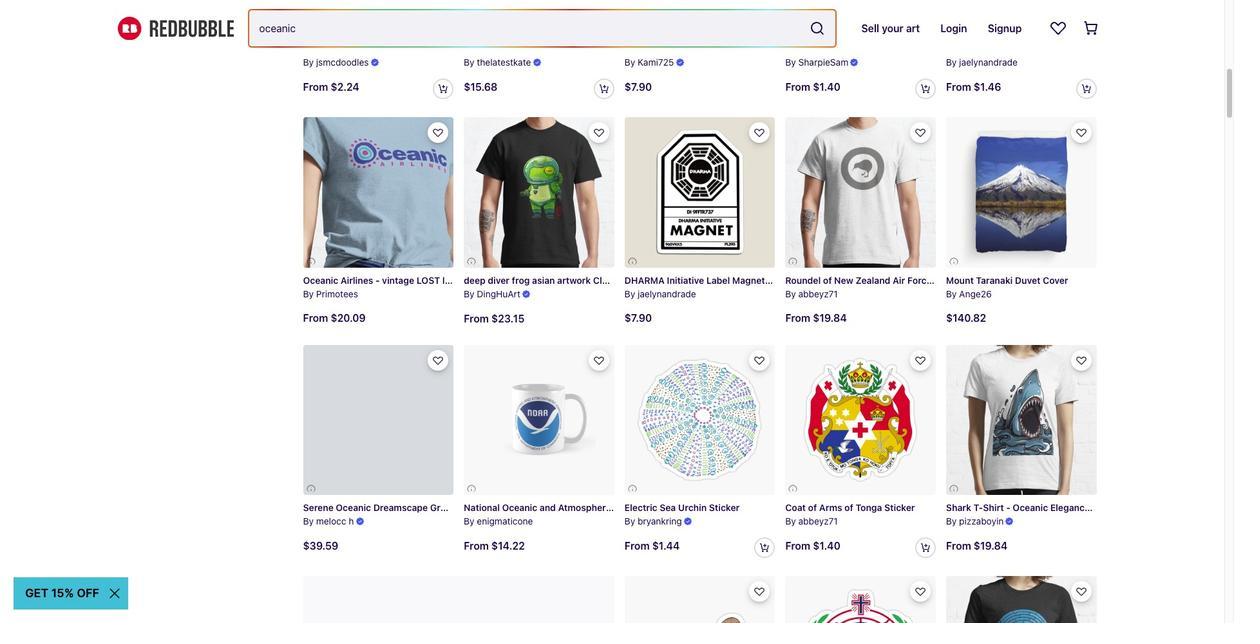 Task type: vqa. For each thing, say whether or not it's contained in the screenshot.
National
yes



Task type: describe. For each thing, give the bounding box(es) containing it.
t- right the essential
[[1170, 503, 1180, 514]]

$2.24
[[331, 81, 360, 93]]

jsmcdoodles
[[316, 57, 369, 68]]

Search term search field
[[249, 10, 805, 46]]

noaa
[[682, 503, 708, 514]]

taranaki
[[977, 275, 1013, 286]]

oceanic inside oceanic airlines flight 815 - lost sticker by jaelynandrade
[[947, 43, 982, 54]]

melocc
[[316, 516, 346, 527]]

dinghuart
[[477, 288, 521, 299]]

sticker inside coat of arms of tonga  sticker by abbeyz71
[[885, 503, 915, 514]]

classic inside oceanic airlines - vintage lost logo classic t-shirt by primotees
[[464, 275, 495, 286]]

1 horizontal spatial magnet
[[733, 275, 765, 286]]

by jsmcdoodles
[[303, 57, 369, 68]]

ange26
[[960, 288, 992, 299]]

frog
[[512, 275, 530, 286]]

urchin
[[679, 503, 707, 514]]

sticker right bunnies
[[841, 43, 872, 54]]

by inside coat of arms of tonga  sticker by abbeyz71
[[786, 516, 796, 527]]

by inside national oceanic and atmospheric administration noaa classic mug by enigmaticone
[[464, 516, 475, 527]]

of for roundel
[[823, 275, 832, 286]]

classic inside roundel of new zealand air force (low visibility) classic t-shirt by abbeyz71
[[997, 275, 1029, 286]]

- right shark
[[1007, 503, 1011, 514]]

sharpiesam
[[799, 57, 849, 68]]

shark t-shirt - oceanic elegance apparel essential t-shirt
[[947, 503, 1201, 514]]

asian
[[532, 275, 555, 286]]

by melocc h
[[303, 516, 354, 527]]

$14.22
[[492, 541, 525, 552]]

815
[[1046, 43, 1062, 54]]

almighty ocean   essential t-shirt image
[[947, 577, 1097, 624]]

oceanic airlines flight 815 - lost sticker by jaelynandrade
[[947, 43, 1127, 68]]

by dinghuart
[[464, 288, 521, 299]]

oceanic airlines magnet
[[625, 43, 727, 54]]

mount taranaki duvet cover by ange26
[[947, 275, 1069, 299]]

apparel
[[1093, 503, 1127, 514]]

enigmaticone
[[477, 516, 533, 527]]

$1.40 for coat of arms of tonga  sticker
[[813, 541, 841, 552]]

vintage
[[382, 275, 414, 286]]

(low
[[935, 275, 953, 286]]

from left $2.24
[[303, 81, 328, 93]]

mount taranaki duvet cover image
[[947, 117, 1097, 268]]

dreamscape
[[374, 503, 428, 514]]

electric sea urchin sticker
[[625, 503, 740, 514]]

$19.84 for roundel of new zealand air force (low visibility) classic t-shirt
[[813, 313, 847, 324]]

1 horizontal spatial sea
[[786, 43, 802, 54]]

electric sea urchin sticker image
[[625, 345, 775, 496]]

logo
[[341, 43, 362, 54]]

artwork
[[558, 275, 591, 286]]

from down by pizzaboyin
[[947, 541, 972, 552]]

coat
[[786, 503, 806, 514]]

$20.09
[[331, 313, 366, 324]]

from left the $20.09
[[303, 313, 328, 324]]

abbeyz71 inside coat of arms of tonga  sticker by abbeyz71
[[799, 516, 838, 527]]

serene oceanic dreamscape graphic t-shirt
[[303, 503, 497, 514]]

from down by dinghuart at the left top of page
[[464, 313, 489, 325]]

force
[[908, 275, 932, 286]]

coat of arms of tonga  sticker by abbeyz71
[[786, 503, 915, 527]]

by sharpiesam
[[786, 57, 849, 68]]

by up $15.68
[[464, 57, 475, 68]]

from $19.84 for roundel of new zealand air force (low visibility) classic t-shirt
[[786, 313, 847, 324]]

shirt inside oceanic airlines - vintage lost logo classic t-shirt by primotees
[[507, 275, 528, 286]]

tonga
[[856, 503, 883, 514]]

oceanic up h
[[336, 503, 371, 514]]

by thelatestkate
[[464, 57, 531, 68]]

national oceanic and atmospheric administration noaa classic mug by enigmaticone
[[464, 503, 763, 527]]

t- left initiative
[[627, 275, 636, 286]]

$1.40 for sea bunnies sticker
[[813, 81, 841, 93]]

graphic
[[430, 503, 464, 514]]

0 horizontal spatial magnet
[[695, 43, 727, 54]]

shirt right the essential
[[1180, 503, 1201, 514]]

airlines for by jaelynandrade
[[984, 43, 1017, 54]]

kami725
[[638, 57, 674, 68]]

cover
[[1043, 275, 1069, 286]]

jaelynandrade for airlines
[[960, 57, 1018, 68]]

roundel of new zealand air force (low visibility) classic t-shirt by abbeyz71
[[786, 275, 1061, 299]]

roundel of new zealand air force (low visibility) classic t-shirt image
[[786, 117, 936, 268]]

by inside mount taranaki duvet cover by ange26
[[947, 288, 957, 299]]

- inside dharma initiative label magnet - lost magnet by jaelynandrade
[[768, 275, 772, 286]]

$7.90 for dharma initiative label magnet - lost magnet
[[625, 313, 652, 324]]

$19.84 for shark t-shirt - oceanic elegance apparel essential t-shirt
[[974, 541, 1008, 552]]

visibility)
[[955, 275, 995, 286]]

classic right artwork
[[593, 275, 625, 286]]

from $1.40 for coat of arms of tonga  sticker
[[786, 541, 841, 552]]

national
[[464, 503, 500, 514]]

pizzaboyin
[[960, 516, 1004, 527]]

$140.82
[[947, 313, 987, 324]]

by inside dharma initiative label magnet - lost magnet by jaelynandrade
[[625, 288, 636, 299]]

by bryankring
[[625, 516, 682, 527]]

dharma
[[625, 275, 665, 286]]

roundel
[[786, 275, 821, 286]]

jaelynandrade for initiative
[[638, 288, 696, 299]]

by inside oceanic airlines flight 815 - lost sticker by jaelynandrade
[[947, 57, 957, 68]]

flight
[[1019, 43, 1044, 54]]

oceanic up the by jsmcdoodles
[[303, 43, 338, 54]]

elegance
[[1051, 503, 1090, 514]]

shark t-shirt - oceanic elegance apparel essential t-shirt image
[[947, 345, 1097, 496]]

zealand
[[856, 275, 891, 286]]

$1.44
[[653, 541, 680, 552]]

- inside oceanic airlines flight 815 - lost sticker by jaelynandrade
[[1064, 43, 1069, 54]]

duvet
[[1016, 275, 1041, 286]]

oceanic left elegance
[[1013, 503, 1049, 514]]

sticker inside oceanic airlines flight 815 - lost sticker by jaelynandrade
[[1097, 43, 1127, 54]]

of for coat
[[809, 503, 817, 514]]



Task type: locate. For each thing, give the bounding box(es) containing it.
by down roundel
[[786, 288, 796, 299]]

by left sharpiesam at top
[[786, 57, 796, 68]]

2 horizontal spatial magnet
[[800, 275, 833, 286]]

sticker
[[364, 43, 395, 54], [841, 43, 872, 54], [1097, 43, 1127, 54], [885, 503, 915, 514], [709, 503, 740, 514]]

sea up bryankring
[[660, 503, 676, 514]]

2 abbeyz71 from the top
[[799, 516, 838, 527]]

1 from $1.40 from the top
[[786, 81, 841, 93]]

abbeyz71 down roundel
[[799, 288, 838, 299]]

2 $1.40 from the top
[[813, 541, 841, 552]]

from $1.40 for sea bunnies sticker
[[786, 81, 841, 93]]

1 vertical spatial sea
[[660, 503, 676, 514]]

magnet left new
[[800, 275, 833, 286]]

from $19.84 down by pizzaboyin
[[947, 541, 1008, 552]]

thelatestkate
[[477, 57, 531, 68]]

by up from $1.46
[[947, 57, 957, 68]]

1 abbeyz71 from the top
[[799, 288, 838, 299]]

from $1.40 down coat
[[786, 541, 841, 552]]

deep
[[464, 275, 486, 286]]

by down serene
[[303, 516, 314, 527]]

lost for oceanic airlines flight 815 - lost sticker
[[1071, 43, 1094, 54]]

$19.84 down new
[[813, 313, 847, 324]]

by down national
[[464, 516, 475, 527]]

new
[[835, 275, 854, 286]]

shirt left initiative
[[636, 275, 657, 286]]

from $23.15
[[464, 313, 525, 325]]

jaelynandrade
[[960, 57, 1018, 68], [638, 288, 696, 299]]

jaelynandrade up '$1.46'
[[960, 57, 1018, 68]]

shirt right taranaki
[[1040, 275, 1061, 286]]

classic
[[464, 275, 495, 286], [593, 275, 625, 286], [997, 275, 1029, 286], [710, 503, 741, 514]]

$1.40 down sharpiesam at top
[[813, 81, 841, 93]]

1 vertical spatial airlines
[[341, 275, 373, 286]]

t- left cover
[[1031, 275, 1040, 286]]

t- right graphic
[[467, 503, 476, 514]]

mount
[[947, 275, 974, 286]]

1 $1.40 from the top
[[813, 81, 841, 93]]

deep diver frog asian artwork classic t-shirt image
[[464, 117, 615, 268]]

classic left mug at right
[[710, 503, 741, 514]]

- right 815
[[1064, 43, 1069, 54]]

1 horizontal spatial of
[[823, 275, 832, 286]]

atmospheric
[[558, 503, 614, 514]]

t-
[[497, 275, 507, 286], [627, 275, 636, 286], [1031, 275, 1040, 286], [467, 503, 476, 514], [974, 503, 984, 514], [1170, 503, 1180, 514]]

$39.59
[[303, 541, 339, 552]]

$19.84
[[813, 313, 847, 324], [974, 541, 1008, 552]]

oceanic up from $1.46
[[947, 43, 982, 54]]

diver
[[488, 275, 510, 286]]

lost
[[1071, 43, 1094, 54], [417, 275, 440, 286], [774, 275, 798, 286]]

0 vertical spatial jaelynandrade
[[960, 57, 1018, 68]]

-
[[1064, 43, 1069, 54], [376, 275, 380, 286], [768, 275, 772, 286], [1007, 503, 1011, 514]]

sticker right tonga
[[885, 503, 915, 514]]

0 vertical spatial $19.84
[[813, 313, 847, 324]]

0 horizontal spatial airlines
[[341, 275, 373, 286]]

national oceanic and atmospheric administration noaa classic mug image
[[464, 345, 615, 496]]

by down deep
[[464, 288, 475, 299]]

dharma initiative label magnet - lost magnet image
[[625, 117, 775, 268]]

$1.40
[[813, 81, 841, 93], [813, 541, 841, 552]]

from $20.09
[[303, 313, 366, 324]]

from left $14.22
[[464, 541, 489, 552]]

1 horizontal spatial airlines
[[984, 43, 1017, 54]]

shirt up dinghuart
[[507, 275, 528, 286]]

0 vertical spatial $7.90
[[625, 81, 652, 93]]

label
[[707, 275, 730, 286]]

and
[[540, 503, 556, 514]]

t- inside roundel of new zealand air force (low visibility) classic t-shirt by abbeyz71
[[1031, 275, 1040, 286]]

$7.90
[[625, 81, 652, 93], [625, 313, 652, 324]]

sticker right logo
[[364, 43, 395, 54]]

mug
[[744, 503, 763, 514]]

air
[[893, 275, 906, 286]]

2 horizontal spatial of
[[845, 503, 854, 514]]

essential
[[1129, 503, 1168, 514]]

arms
[[820, 503, 843, 514]]

airlines for by primotees
[[341, 275, 373, 286]]

$7.90 down by kami725
[[625, 81, 652, 93]]

magnet right airlines
[[695, 43, 727, 54]]

classic right visibility)
[[997, 275, 1029, 286]]

from left '$1.46'
[[947, 81, 972, 93]]

lost inside oceanic airlines - vintage lost logo classic t-shirt by primotees
[[417, 275, 440, 286]]

jaelynandrade down initiative
[[638, 288, 696, 299]]

lost left new
[[774, 275, 798, 286]]

by kami725
[[625, 57, 674, 68]]

airlines
[[984, 43, 1017, 54], [341, 275, 373, 286]]

from $19.84 down roundel
[[786, 313, 847, 324]]

lost for dharma initiative label magnet - lost magnet
[[774, 275, 798, 286]]

sticker right 815
[[1097, 43, 1127, 54]]

oceanic inside national oceanic and atmospheric administration noaa classic mug by enigmaticone
[[502, 503, 538, 514]]

deep diver frog asian artwork classic t-shirt
[[464, 275, 657, 286]]

of left new
[[823, 275, 832, 286]]

1 vertical spatial $19.84
[[974, 541, 1008, 552]]

from $1.40
[[786, 81, 841, 93], [786, 541, 841, 552]]

from
[[947, 81, 972, 93], [303, 81, 328, 93], [786, 81, 811, 93], [303, 313, 328, 324], [786, 313, 811, 324], [464, 313, 489, 325], [464, 541, 489, 552], [786, 541, 811, 552], [625, 541, 650, 552], [947, 541, 972, 552]]

lost inside dharma initiative label magnet - lost magnet by jaelynandrade
[[774, 275, 798, 286]]

2 horizontal spatial lost
[[1071, 43, 1094, 54]]

airlines left flight
[[984, 43, 1017, 54]]

from $1.46
[[947, 81, 1002, 93]]

None field
[[249, 10, 836, 46]]

$1.40 down arms
[[813, 541, 841, 552]]

1 vertical spatial jaelynandrade
[[638, 288, 696, 299]]

shirt inside roundel of new zealand air force (low visibility) classic t-shirt by abbeyz71
[[1040, 275, 1061, 286]]

airlines inside oceanic airlines - vintage lost logo classic t-shirt by primotees
[[341, 275, 373, 286]]

logo
[[443, 275, 461, 286]]

jaelynandrade inside oceanic airlines flight 815 - lost sticker by jaelynandrade
[[960, 57, 1018, 68]]

of
[[823, 275, 832, 286], [809, 503, 817, 514], [845, 503, 854, 514]]

shirt up pizzaboyin at right bottom
[[984, 503, 1004, 514]]

2 from $1.40 from the top
[[786, 541, 841, 552]]

airlines up primotees
[[341, 275, 373, 286]]

2 $7.90 from the top
[[625, 313, 652, 324]]

- inside oceanic airlines - vintage lost logo classic t-shirt by primotees
[[376, 275, 380, 286]]

1 horizontal spatial jaelynandrade
[[960, 57, 1018, 68]]

by down oceanic
[[625, 57, 636, 68]]

oceanic
[[625, 43, 659, 54]]

by left primotees
[[303, 288, 314, 299]]

of inside roundel of new zealand air force (low visibility) classic t-shirt by abbeyz71
[[823, 275, 832, 286]]

sticker left mug at right
[[709, 503, 740, 514]]

- left the vintage
[[376, 275, 380, 286]]

abbeyz71
[[799, 288, 838, 299], [799, 516, 838, 527]]

classic inside national oceanic and atmospheric administration noaa classic mug by enigmaticone
[[710, 503, 741, 514]]

h
[[349, 516, 354, 527]]

classic up by dinghuart at the left top of page
[[464, 275, 495, 286]]

0 horizontal spatial $19.84
[[813, 313, 847, 324]]

lost inside oceanic airlines flight 815 - lost sticker by jaelynandrade
[[1071, 43, 1094, 54]]

bunnies
[[804, 43, 839, 54]]

redbubble logo image
[[118, 17, 234, 40]]

0 vertical spatial $1.40
[[813, 81, 841, 93]]

$7.90 down dharma
[[625, 313, 652, 324]]

by inside roundel of new zealand air force (low visibility) classic t-shirt by abbeyz71
[[786, 288, 796, 299]]

primotees
[[316, 288, 358, 299]]

$15.68
[[464, 81, 498, 93]]

1 vertical spatial from $1.40
[[786, 541, 841, 552]]

from down roundel
[[786, 313, 811, 324]]

0 horizontal spatial of
[[809, 503, 817, 514]]

0 vertical spatial airlines
[[984, 43, 1017, 54]]

0 horizontal spatial sea
[[660, 503, 676, 514]]

of right arms
[[845, 503, 854, 514]]

by down dharma
[[625, 288, 636, 299]]

oceanic airlines - vintage lost logo classic t-shirt by primotees
[[303, 275, 528, 299]]

$23.15
[[492, 313, 525, 325]]

coat of arms of tonga  sticker image
[[786, 345, 936, 496]]

by down shark
[[947, 516, 957, 527]]

sea up by sharpiesam
[[786, 43, 802, 54]]

airlines inside oceanic airlines flight 815 - lost sticker by jaelynandrade
[[984, 43, 1017, 54]]

t- up dinghuart
[[497, 275, 507, 286]]

by inside oceanic airlines - vintage lost logo classic t-shirt by primotees
[[303, 288, 314, 299]]

from down by sharpiesam
[[786, 81, 811, 93]]

from $14.22
[[464, 541, 525, 552]]

0 horizontal spatial jaelynandrade
[[638, 288, 696, 299]]

shirt up enigmaticone
[[476, 503, 497, 514]]

of right coat
[[809, 503, 817, 514]]

0 horizontal spatial lost
[[417, 275, 440, 286]]

shark
[[947, 503, 972, 514]]

$7.90 for oceanic airlines magnet
[[625, 81, 652, 93]]

by
[[303, 57, 314, 68], [464, 57, 475, 68], [786, 57, 796, 68], [625, 57, 636, 68], [947, 57, 957, 68], [303, 288, 314, 299], [464, 288, 475, 299], [786, 288, 796, 299], [625, 288, 636, 299], [947, 288, 957, 299], [303, 516, 314, 527], [464, 516, 475, 527], [786, 516, 796, 527], [625, 516, 636, 527], [947, 516, 957, 527]]

artwork medium option group
[[128, 0, 254, 5]]

from $1.40 down by sharpiesam
[[786, 81, 841, 93]]

oceanic airlines - vintage lost logo classic t-shirt image
[[266, 80, 491, 306]]

1 vertical spatial $1.40
[[813, 541, 841, 552]]

administration
[[616, 503, 680, 514]]

$1.46
[[974, 81, 1002, 93]]

1 horizontal spatial $19.84
[[974, 541, 1008, 552]]

1 vertical spatial from $19.84
[[947, 541, 1008, 552]]

bryankring
[[638, 516, 682, 527]]

abbeyz71 inside roundel of new zealand air force (low visibility) classic t-shirt by abbeyz71
[[799, 288, 838, 299]]

0 vertical spatial from $19.84
[[786, 313, 847, 324]]

airlines
[[661, 43, 692, 54]]

0 vertical spatial abbeyz71
[[799, 288, 838, 299]]

electric
[[625, 503, 658, 514]]

initiative
[[667, 275, 704, 286]]

jaelynandrade inside dharma initiative label magnet - lost magnet by jaelynandrade
[[638, 288, 696, 299]]

from left $1.44
[[625, 541, 650, 552]]

oceanic up primotees
[[303, 275, 338, 286]]

from $19.84 for shark t-shirt - oceanic elegance apparel essential t-shirt
[[947, 541, 1008, 552]]

by pizzaboyin
[[947, 516, 1004, 527]]

oceanic logo sticker
[[303, 43, 395, 54]]

0 vertical spatial sea
[[786, 43, 802, 54]]

lost right 815
[[1071, 43, 1094, 54]]

0 vertical spatial from $1.40
[[786, 81, 841, 93]]

dharma initiative label magnet - lost magnet by jaelynandrade
[[625, 275, 833, 299]]

serene
[[303, 503, 334, 514]]

magnet right label
[[733, 275, 765, 286]]

from $19.84
[[786, 313, 847, 324], [947, 541, 1008, 552]]

abbeyz71 down arms
[[799, 516, 838, 527]]

t- inside oceanic airlines - vintage lost logo classic t-shirt by primotees
[[497, 275, 507, 286]]

by down coat
[[786, 516, 796, 527]]

serene oceanic dreamscape graphic t-shirt image
[[303, 345, 454, 496]]

by up from $2.24
[[303, 57, 314, 68]]

1 horizontal spatial lost
[[774, 275, 798, 286]]

1 vertical spatial $7.90
[[625, 313, 652, 324]]

from down coat
[[786, 541, 811, 552]]

$19.84 down pizzaboyin at right bottom
[[974, 541, 1008, 552]]

1 vertical spatial abbeyz71
[[799, 516, 838, 527]]

by down electric
[[625, 516, 636, 527]]

1 $7.90 from the top
[[625, 81, 652, 93]]

lost left logo
[[417, 275, 440, 286]]

- left roundel
[[768, 275, 772, 286]]

by down (low
[[947, 288, 957, 299]]

from $1.44
[[625, 541, 680, 552]]

1 horizontal spatial from $19.84
[[947, 541, 1008, 552]]

oceanic up enigmaticone
[[502, 503, 538, 514]]

0 horizontal spatial from $19.84
[[786, 313, 847, 324]]

oceanic inside oceanic airlines - vintage lost logo classic t-shirt by primotees
[[303, 275, 338, 286]]

sea bunnies sticker
[[786, 43, 872, 54]]

t- up pizzaboyin at right bottom
[[974, 503, 984, 514]]

from $2.24
[[303, 81, 360, 93]]



